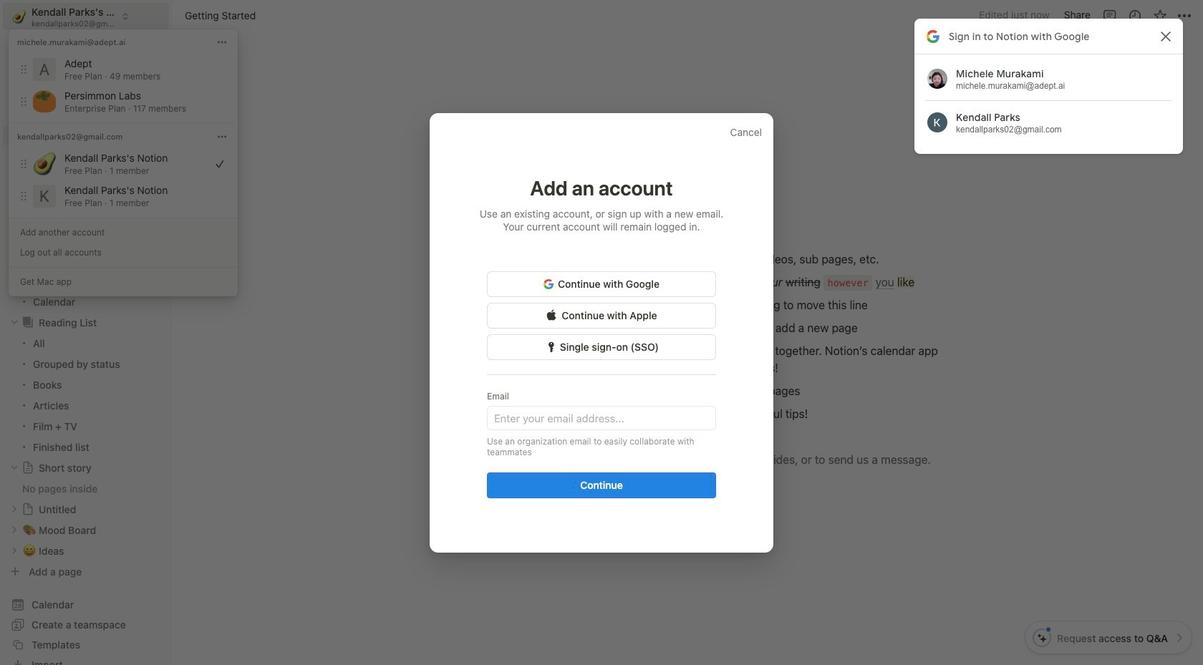 Task type: locate. For each thing, give the bounding box(es) containing it.
updates image
[[1128, 8, 1142, 23]]

1 vertical spatial group
[[0, 333, 172, 458]]

change page icon image
[[21, 212, 35, 226], [21, 315, 35, 330], [21, 462, 34, 474]]

2 vertical spatial change page icon image
[[21, 462, 34, 474]]

0 vertical spatial group
[[0, 229, 172, 312]]

group
[[0, 229, 172, 312], [0, 333, 172, 458]]

🥑 image
[[12, 7, 26, 25]]

1 vertical spatial change page icon image
[[21, 315, 35, 330]]

favorite image
[[1153, 8, 1167, 23]]

0 vertical spatial change page icon image
[[21, 212, 35, 226]]



Task type: describe. For each thing, give the bounding box(es) containing it.
1 group from the top
[[0, 229, 172, 312]]

🥑 image
[[33, 150, 56, 180]]

Enter your email address... email field
[[494, 409, 709, 427]]

2 group from the top
[[0, 333, 172, 458]]

change page icon image for second group from the bottom
[[21, 212, 35, 226]]

change page icon image for first group from the bottom of the page
[[21, 315, 35, 330]]

comments image
[[1103, 8, 1117, 23]]

a image
[[33, 58, 56, 81]]

k image
[[33, 185, 56, 208]]



Task type: vqa. For each thing, say whether or not it's contained in the screenshot.
Create and view automations icon
no



